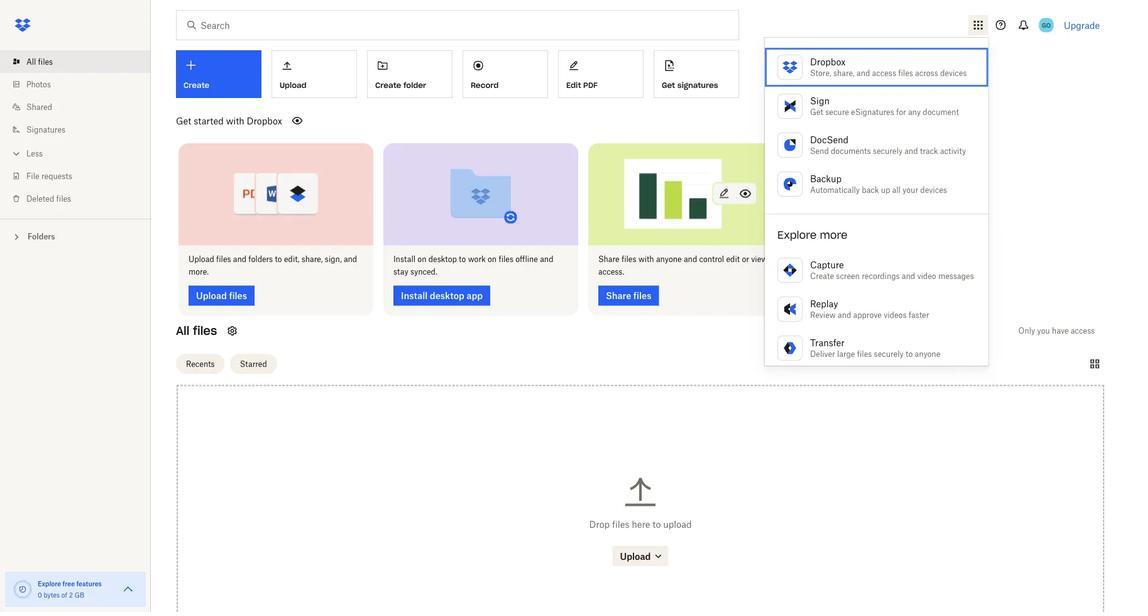 Task type: vqa. For each thing, say whether or not it's contained in the screenshot.
photos,
no



Task type: locate. For each thing, give the bounding box(es) containing it.
1 vertical spatial share,
[[302, 255, 323, 264]]

get inside button
[[662, 80, 675, 90]]

all
[[26, 57, 36, 66], [176, 324, 190, 338]]

with right started
[[226, 115, 244, 126]]

get down sign on the top right of page
[[811, 107, 824, 117]]

get inside sign get secure esignatures for any document
[[811, 107, 824, 117]]

all
[[893, 185, 901, 195]]

create left the folder
[[375, 80, 401, 90]]

0 vertical spatial share,
[[834, 68, 855, 78]]

all up recents
[[176, 324, 190, 338]]

share
[[599, 255, 620, 264]]

store,
[[811, 68, 832, 78]]

and up sign get secure esignatures for any document
[[857, 68, 871, 78]]

1 vertical spatial dropbox
[[247, 115, 282, 126]]

replay
[[811, 298, 839, 309]]

0 vertical spatial securely
[[873, 146, 903, 156]]

0 vertical spatial devices
[[941, 68, 967, 78]]

0 vertical spatial all files
[[26, 57, 53, 66]]

0 horizontal spatial dropbox
[[247, 115, 282, 126]]

0 vertical spatial explore
[[778, 229, 817, 241]]

1 horizontal spatial get
[[662, 80, 675, 90]]

1 horizontal spatial dropbox
[[811, 56, 846, 67]]

and right review
[[838, 310, 852, 320]]

1 vertical spatial all files
[[176, 324, 217, 338]]

access right have
[[1071, 326, 1095, 336]]

dropbox image
[[10, 13, 35, 38]]

and left track
[[905, 146, 918, 156]]

0 horizontal spatial all files
[[26, 57, 53, 66]]

1 on from the left
[[418, 255, 427, 264]]

dropbox up store, on the top right of the page
[[811, 56, 846, 67]]

get started with dropbox
[[176, 115, 282, 126]]

1 horizontal spatial on
[[488, 255, 497, 264]]

all inside "all files" link
[[26, 57, 36, 66]]

0 horizontal spatial access
[[873, 68, 897, 78]]

review
[[811, 310, 836, 320]]

0 horizontal spatial share,
[[302, 255, 323, 264]]

1 horizontal spatial access
[[1071, 326, 1095, 336]]

edit pdf
[[567, 80, 598, 90]]

on
[[418, 255, 427, 264], [488, 255, 497, 264]]

0 horizontal spatial anyone
[[656, 255, 682, 264]]

edit,
[[284, 255, 300, 264]]

files left across
[[899, 68, 914, 78]]

automatically
[[811, 185, 860, 195]]

documents
[[831, 146, 871, 156]]

1 vertical spatial access
[[1071, 326, 1095, 336]]

0 horizontal spatial explore
[[38, 580, 61, 588]]

0 vertical spatial dropbox
[[811, 56, 846, 67]]

0 vertical spatial access
[[873, 68, 897, 78]]

all up photos
[[26, 57, 36, 66]]

explore inside explore free features 0 bytes of 2 gb
[[38, 580, 61, 588]]

1 vertical spatial create
[[811, 271, 835, 281]]

all files list item
[[0, 50, 151, 73]]

devices
[[941, 68, 967, 78], [921, 185, 948, 195]]

all files
[[26, 57, 53, 66], [176, 324, 217, 338]]

to left work
[[459, 255, 466, 264]]

create down capture
[[811, 271, 835, 281]]

0 horizontal spatial get
[[176, 115, 191, 126]]

signatures
[[678, 80, 719, 90]]

explore
[[778, 229, 817, 241], [38, 580, 61, 588]]

0 horizontal spatial create
[[375, 80, 401, 90]]

have
[[1053, 326, 1069, 336]]

securely inside transfer deliver large files securely to anyone
[[874, 349, 904, 359]]

photos
[[26, 80, 51, 89]]

anyone left control
[[656, 255, 682, 264]]

get left started
[[176, 115, 191, 126]]

2 horizontal spatial get
[[811, 107, 824, 117]]

1 horizontal spatial share,
[[834, 68, 855, 78]]

and inside the install on desktop to work on files offline and stay synced.
[[540, 255, 554, 264]]

capture create screen recordings and video messages
[[811, 259, 974, 281]]

transfer
[[811, 337, 845, 348]]

dropbox inside dropbox store, share, and access files across devices
[[811, 56, 846, 67]]

to down faster
[[906, 349, 913, 359]]

any
[[909, 107, 921, 117]]

upload files and folders to edit, share, sign, and more.
[[189, 255, 357, 277]]

track
[[920, 146, 939, 156]]

all files inside list item
[[26, 57, 53, 66]]

share, right store, on the top right of the page
[[834, 68, 855, 78]]

to left edit,
[[275, 255, 282, 264]]

all files up recents
[[176, 324, 217, 338]]

messages
[[939, 271, 974, 281]]

1 horizontal spatial explore
[[778, 229, 817, 241]]

send
[[811, 146, 829, 156]]

upgrade
[[1064, 20, 1100, 30]]

to
[[275, 255, 282, 264], [459, 255, 466, 264], [906, 349, 913, 359], [653, 519, 661, 530]]

signatures link
[[10, 118, 151, 141]]

0 vertical spatial create
[[375, 80, 401, 90]]

share files with anyone and control edit or view access.
[[599, 255, 768, 277]]

1 horizontal spatial anyone
[[915, 349, 941, 359]]

shared link
[[10, 96, 151, 118]]

0 vertical spatial anyone
[[656, 255, 682, 264]]

files left here
[[612, 519, 630, 530]]

with right share
[[639, 255, 654, 264]]

files right share
[[622, 255, 637, 264]]

and inside capture create screen recordings and video messages
[[902, 271, 916, 281]]

with for files
[[639, 255, 654, 264]]

access up sign get secure esignatures for any document
[[873, 68, 897, 78]]

share,
[[834, 68, 855, 78], [302, 255, 323, 264]]

securely inside docsend send documents securely and track activity
[[873, 146, 903, 156]]

recordings
[[862, 271, 900, 281]]

1 vertical spatial anyone
[[915, 349, 941, 359]]

with
[[226, 115, 244, 126], [639, 255, 654, 264]]

1 vertical spatial securely
[[874, 349, 904, 359]]

files up recents
[[193, 324, 217, 338]]

recents
[[186, 359, 215, 369]]

0 horizontal spatial with
[[226, 115, 244, 126]]

on right work
[[488, 255, 497, 264]]

files left offline in the top of the page
[[499, 255, 514, 264]]

docsend
[[811, 134, 849, 145]]

1 horizontal spatial all files
[[176, 324, 217, 338]]

install
[[394, 255, 416, 264]]

files inside "all files" link
[[38, 57, 53, 66]]

explore left more
[[778, 229, 817, 241]]

only
[[1019, 326, 1036, 336]]

record
[[471, 80, 499, 90]]

files right large
[[858, 349, 872, 359]]

devices right your
[[921, 185, 948, 195]]

explore up bytes
[[38, 580, 61, 588]]

with inside share files with anyone and control edit or view access.
[[639, 255, 654, 264]]

create inside create folder button
[[375, 80, 401, 90]]

0 horizontal spatial all
[[26, 57, 36, 66]]

files inside deleted files link
[[56, 194, 71, 203]]

requests
[[41, 171, 72, 181]]

files up photos
[[38, 57, 53, 66]]

securely
[[873, 146, 903, 156], [874, 349, 904, 359]]

photos link
[[10, 73, 151, 96]]

all files up photos
[[26, 57, 53, 66]]

and inside share files with anyone and control edit or view access.
[[684, 255, 698, 264]]

docsend send documents securely and track activity
[[811, 134, 966, 156]]

1 horizontal spatial with
[[639, 255, 654, 264]]

list
[[0, 43, 151, 219]]

deleted files link
[[10, 187, 151, 210]]

0 horizontal spatial on
[[418, 255, 427, 264]]

1 vertical spatial explore
[[38, 580, 61, 588]]

document
[[923, 107, 959, 117]]

video
[[918, 271, 937, 281]]

back
[[862, 185, 879, 195]]

get
[[662, 80, 675, 90], [811, 107, 824, 117], [176, 115, 191, 126]]

free
[[63, 580, 75, 588]]

access.
[[599, 267, 625, 277]]

files inside the install on desktop to work on files offline and stay synced.
[[499, 255, 514, 264]]

less image
[[10, 147, 23, 160]]

of
[[62, 591, 67, 599]]

share, inside dropbox store, share, and access files across devices
[[834, 68, 855, 78]]

folders button
[[0, 227, 151, 246]]

here
[[632, 519, 650, 530]]

files right upload
[[216, 255, 231, 264]]

0 vertical spatial with
[[226, 115, 244, 126]]

and
[[857, 68, 871, 78], [905, 146, 918, 156], [233, 255, 247, 264], [344, 255, 357, 264], [540, 255, 554, 264], [684, 255, 698, 264], [902, 271, 916, 281], [838, 310, 852, 320]]

and left control
[[684, 255, 698, 264]]

files
[[38, 57, 53, 66], [899, 68, 914, 78], [56, 194, 71, 203], [216, 255, 231, 264], [499, 255, 514, 264], [622, 255, 637, 264], [193, 324, 217, 338], [858, 349, 872, 359], [612, 519, 630, 530]]

share, inside upload files and folders to edit, share, sign, and more.
[[302, 255, 323, 264]]

share, right edit,
[[302, 255, 323, 264]]

1 horizontal spatial create
[[811, 271, 835, 281]]

0 vertical spatial all
[[26, 57, 36, 66]]

1 horizontal spatial all
[[176, 324, 190, 338]]

large
[[838, 349, 856, 359]]

devices right across
[[941, 68, 967, 78]]

get left signatures
[[662, 80, 675, 90]]

securely up backup automatically back up all your devices
[[873, 146, 903, 156]]

1 vertical spatial with
[[639, 255, 654, 264]]

videos
[[884, 310, 907, 320]]

dropbox
[[811, 56, 846, 67], [247, 115, 282, 126]]

started
[[194, 115, 224, 126]]

and right offline in the top of the page
[[540, 255, 554, 264]]

anyone down faster
[[915, 349, 941, 359]]

1 vertical spatial devices
[[921, 185, 948, 195]]

securely down videos
[[874, 349, 904, 359]]

get for get signatures
[[662, 80, 675, 90]]

you
[[1038, 326, 1051, 336]]

and left video
[[902, 271, 916, 281]]

less
[[26, 149, 43, 158]]

drop
[[590, 519, 610, 530]]

signatures
[[26, 125, 65, 134]]

anyone inside share files with anyone and control edit or view access.
[[656, 255, 682, 264]]

files right deleted
[[56, 194, 71, 203]]

on up synced. at the left top of the page
[[418, 255, 427, 264]]

dropbox right started
[[247, 115, 282, 126]]

capture
[[811, 259, 844, 270]]



Task type: describe. For each thing, give the bounding box(es) containing it.
activity
[[941, 146, 966, 156]]

0
[[38, 591, 42, 599]]

record button
[[463, 50, 548, 98]]

screen
[[837, 271, 860, 281]]

access inside dropbox store, share, and access files across devices
[[873, 68, 897, 78]]

view
[[752, 255, 768, 264]]

esignatures
[[851, 107, 895, 117]]

file
[[26, 171, 39, 181]]

for
[[897, 107, 907, 117]]

2 on from the left
[[488, 255, 497, 264]]

only you have access
[[1019, 326, 1095, 336]]

control
[[700, 255, 725, 264]]

file requests
[[26, 171, 72, 181]]

folders
[[249, 255, 273, 264]]

explore for explore free features 0 bytes of 2 gb
[[38, 580, 61, 588]]

across
[[916, 68, 939, 78]]

deleted
[[26, 194, 54, 203]]

pdf
[[584, 80, 598, 90]]

create inside capture create screen recordings and video messages
[[811, 271, 835, 281]]

get for get started with dropbox
[[176, 115, 191, 126]]

upload
[[189, 255, 214, 264]]

starred button
[[230, 354, 277, 374]]

sign
[[811, 95, 830, 106]]

synced.
[[411, 267, 438, 277]]

or
[[742, 255, 750, 264]]

deliver
[[811, 349, 836, 359]]

drop files here to upload
[[590, 519, 692, 530]]

1 vertical spatial all
[[176, 324, 190, 338]]

more
[[820, 229, 848, 241]]

folders
[[28, 232, 55, 241]]

devices inside backup automatically back up all your devices
[[921, 185, 948, 195]]

and inside dropbox store, share, and access files across devices
[[857, 68, 871, 78]]

sign,
[[325, 255, 342, 264]]

up
[[881, 185, 891, 195]]

and left folders at the top of page
[[233, 255, 247, 264]]

files inside transfer deliver large files securely to anyone
[[858, 349, 872, 359]]

bytes
[[44, 591, 60, 599]]

secure
[[826, 107, 849, 117]]

create folder button
[[367, 50, 453, 98]]

more.
[[189, 267, 209, 277]]

devices inside dropbox store, share, and access files across devices
[[941, 68, 967, 78]]

offline
[[516, 255, 538, 264]]

upload
[[664, 519, 692, 530]]

files inside upload files and folders to edit, share, sign, and more.
[[216, 255, 231, 264]]

create folder
[[375, 80, 426, 90]]

backup automatically back up all your devices
[[811, 173, 948, 195]]

anyone inside transfer deliver large files securely to anyone
[[915, 349, 941, 359]]

recents button
[[176, 354, 225, 374]]

desktop
[[429, 255, 457, 264]]

with for started
[[226, 115, 244, 126]]

stay
[[394, 267, 409, 277]]

explore free features 0 bytes of 2 gb
[[38, 580, 102, 599]]

files inside share files with anyone and control edit or view access.
[[622, 255, 637, 264]]

quota usage element
[[13, 580, 33, 600]]

edit
[[567, 80, 581, 90]]

faster
[[909, 310, 930, 320]]

edit
[[727, 255, 740, 264]]

features
[[76, 580, 102, 588]]

edit pdf button
[[558, 50, 644, 98]]

your
[[903, 185, 919, 195]]

and inside docsend send documents securely and track activity
[[905, 146, 918, 156]]

all files link
[[10, 50, 151, 73]]

to inside transfer deliver large files securely to anyone
[[906, 349, 913, 359]]

get signatures button
[[654, 50, 740, 98]]

starred
[[240, 359, 267, 369]]

dropbox store, share, and access files across devices
[[811, 56, 967, 78]]

to right here
[[653, 519, 661, 530]]

get signatures
[[662, 80, 719, 90]]

files inside dropbox store, share, and access files across devices
[[899, 68, 914, 78]]

work
[[468, 255, 486, 264]]

to inside upload files and folders to edit, share, sign, and more.
[[275, 255, 282, 264]]

replay review and approve videos faster
[[811, 298, 930, 320]]

to inside the install on desktop to work on files offline and stay synced.
[[459, 255, 466, 264]]

2
[[69, 591, 73, 599]]

install on desktop to work on files offline and stay synced.
[[394, 255, 554, 277]]

approve
[[854, 310, 882, 320]]

transfer deliver large files securely to anyone
[[811, 337, 941, 359]]

and inside the replay review and approve videos faster
[[838, 310, 852, 320]]

gb
[[75, 591, 84, 599]]

deleted files
[[26, 194, 71, 203]]

and right sign,
[[344, 255, 357, 264]]

explore for explore more
[[778, 229, 817, 241]]

file requests link
[[10, 165, 151, 187]]

list containing all files
[[0, 43, 151, 219]]



